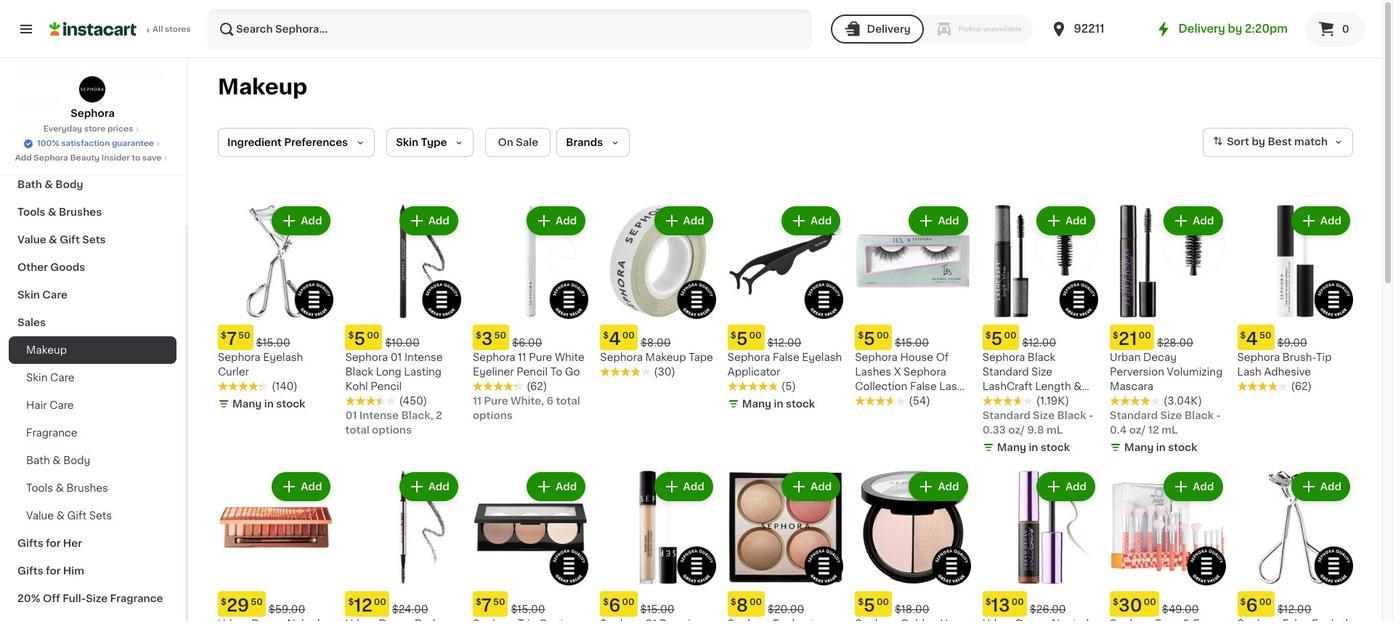 Task type: vqa. For each thing, say whether or not it's contained in the screenshot.
$ 4 50
yes



Task type: describe. For each thing, give the bounding box(es) containing it.
$10.00
[[385, 338, 420, 348]]

applicator
[[728, 367, 780, 377]]

hair for skin care
[[26, 400, 47, 410]]

size inside $ 5 00 $12.00 sephora black standard size lashcraft length & volume mascara
[[1031, 367, 1053, 377]]

add for "$5.00 original price: $12.00" element related to sephora false eyelash applicator
[[811, 216, 832, 226]]

(5)
[[781, 382, 796, 392]]

add for $21.00 original price: $28.00 element
[[1193, 216, 1214, 226]]

pencil inside $ 3 50 $6.00 sephora 11 pure white eyeliner pencil to go
[[517, 367, 548, 377]]

iris
[[855, 396, 870, 406]]

delivery for delivery
[[867, 24, 911, 34]]

$ 30 00
[[1113, 597, 1156, 614]]

delivery button
[[831, 15, 924, 44]]

gifts for gifts for her
[[17, 538, 43, 548]]

2 vertical spatial skin
[[26, 373, 48, 383]]

add for $5.00 original price: $10.00 element
[[428, 216, 450, 226]]

1 skin care link from the top
[[9, 281, 177, 309]]

$6.00 original price: $15.00 element
[[600, 591, 716, 617]]

$ inside $ 3 50 $6.00 sephora 11 pure white eyeliner pencil to go
[[476, 332, 481, 340]]

2 vertical spatial fragrance
[[110, 593, 163, 604]]

hair care for skin care
[[26, 400, 74, 410]]

00 inside $ 5 00 $12.00 sephora black standard size lashcraft length & volume mascara
[[1004, 332, 1016, 340]]

$ 5 00 $12.00 sephora black standard size lashcraft length & volume mascara
[[982, 331, 1082, 406]]

6 for $15.00
[[609, 597, 621, 614]]

body for makeup
[[55, 179, 83, 190]]

value & gift sets for skin care
[[26, 511, 112, 521]]

$3.50 original price: $6.00 element
[[473, 325, 589, 350]]

6 inside 11 pure white, 6 total options
[[547, 396, 554, 406]]

$4.50 original price: $9.00 element
[[1237, 325, 1353, 350]]

$ inside $ 8 00
[[731, 598, 736, 606]]

$ 5 00 $10.00 sephora 01 intense black long lasting kohl pencil
[[345, 331, 443, 392]]

$ inside $ 4 50
[[1240, 332, 1246, 340]]

$ 8 00
[[731, 597, 762, 614]]

add button for $6.00 original price: $12.00 element
[[1293, 474, 1349, 500]]

00 for $8.00 original price: $20.00 element
[[750, 598, 762, 606]]

00 inside $ 5 00 $12.00 sephora false eyelash applicator
[[749, 332, 762, 340]]

makeup down holiday at the top of page
[[17, 97, 59, 107]]

in down 9.8
[[1029, 443, 1038, 453]]

00 for $5.00 original price: $18.00 'element'
[[877, 598, 889, 606]]

skin type
[[396, 137, 447, 147]]

options for 3
[[473, 411, 513, 421]]

oz/ for 21
[[1129, 425, 1146, 435]]

value & gift sets link for skin care
[[9, 502, 177, 530]]

sephora inside $ 7 50 $15.00 sephora eyelash curler
[[218, 353, 260, 363]]

false inside '$ 5 00 $15.00 sephora house of lashes x sephora collection false lash iris'
[[910, 382, 937, 392]]

sephora logo image
[[79, 76, 106, 103]]

save
[[142, 154, 161, 162]]

product group containing 8
[[728, 470, 843, 621]]

eyelash inside $ 7 50 $15.00 sephora eyelash curler
[[263, 353, 303, 363]]

skin type button
[[387, 128, 474, 157]]

add button for $4.50 original price: $9.00 element
[[1293, 208, 1349, 234]]

off
[[43, 593, 60, 604]]

sephora inside $ 5 00 $10.00 sephora 01 intense black long lasting kohl pencil
[[345, 353, 388, 363]]

$59.00
[[269, 604, 305, 614]]

product group containing 3
[[473, 203, 589, 423]]

add for $4.00 original price: $8.00 element
[[683, 216, 704, 226]]

match
[[1294, 137, 1328, 147]]

eyeliner
[[473, 367, 514, 377]]

makeup up ingredient
[[218, 76, 307, 97]]

00 inside $ 5 00 $10.00 sephora 01 intense black long lasting kohl pencil
[[367, 332, 379, 340]]

pencil inside $ 5 00 $10.00 sephora 01 intense black long lasting kohl pencil
[[371, 382, 402, 392]]

volumizing
[[1167, 367, 1223, 377]]

store
[[84, 125, 105, 133]]

sales
[[17, 317, 46, 328]]

$ 3 50 $6.00 sephora 11 pure white eyeliner pencil to go
[[473, 331, 585, 377]]

add button for $4.00 original price: $8.00 element
[[656, 208, 712, 234]]

1 vertical spatial 12
[[354, 597, 372, 614]]

tools for skin care
[[26, 483, 53, 493]]

delivery by 2:20pm
[[1178, 23, 1288, 34]]

hair care for makeup
[[17, 124, 67, 134]]

$ 29 50
[[221, 597, 263, 614]]

$12.00 inside $6.00 original price: $12.00 element
[[1277, 604, 1311, 614]]

$ 12 00
[[348, 597, 386, 614]]

add for $6.00 original price: $12.00 element
[[1320, 482, 1342, 492]]

tools for makeup
[[17, 207, 45, 217]]

intense inside 01 intense black, 2 total options
[[359, 411, 399, 421]]

false inside $ 5 00 $12.00 sephora false eyelash applicator
[[773, 353, 799, 363]]

add for $13.00 original price: $26.00 element
[[1065, 482, 1087, 492]]

13
[[991, 597, 1010, 614]]

5 for $ 5 00 $12.00 sephora false eyelash applicator
[[736, 331, 748, 348]]

$8.00 original price: $20.00 element
[[728, 591, 843, 617]]

fragrance for skin care
[[26, 428, 77, 438]]

stock down (140)
[[276, 399, 305, 409]]

product group containing 29
[[218, 470, 334, 621]]

$28.00
[[1157, 338, 1193, 348]]

oz/ for 5
[[1008, 425, 1025, 435]]

bath & body for skin care
[[26, 455, 90, 466]]

type
[[421, 137, 447, 147]]

$ 5 00 $15.00 sephora house of lashes x sephora collection false lash iris
[[855, 331, 964, 406]]

guarantee
[[112, 139, 154, 147]]

00 for $21.00 original price: $28.00 element
[[1139, 332, 1151, 340]]

$ inside $ 12 00
[[348, 598, 354, 606]]

to
[[550, 367, 562, 377]]

volume
[[982, 396, 1021, 406]]

black inside $ 5 00 $12.00 sephora black standard size lashcraft length & volume mascara
[[1028, 353, 1056, 363]]

bath & body link for makeup
[[9, 171, 177, 198]]

0 vertical spatial $7.50 original price: $15.00 element
[[218, 325, 334, 350]]

7 for $ 7 50
[[481, 597, 492, 614]]

sephora inside $ 4 00 $8.00 sephora makeup tape
[[600, 353, 643, 363]]

$ inside $ 7 50 $15.00 sephora eyelash curler
[[221, 332, 227, 340]]

standard size black - 0.4 oz/ 12 ml
[[1110, 411, 1221, 435]]

2
[[436, 411, 442, 421]]

sets for makeup
[[82, 235, 106, 245]]

urban decay perversion volumizing mascara
[[1110, 353, 1223, 392]]

add button for $5.00 original price: $18.00 'element'
[[910, 474, 967, 500]]

1 vertical spatial skin care
[[26, 373, 74, 383]]

add for $5.00 original price: $15.00 element
[[938, 216, 959, 226]]

4 for sephora makeup tape
[[609, 331, 621, 348]]

00 for $4.00 original price: $8.00 element
[[622, 332, 635, 340]]

stores
[[165, 25, 191, 33]]

$ inside $ 21 00
[[1113, 332, 1119, 340]]

30
[[1119, 597, 1142, 614]]

hair care link for makeup
[[9, 115, 177, 143]]

0 vertical spatial skin care
[[17, 290, 67, 300]]

00 for $6.00 original price: $15.00 element
[[622, 598, 634, 606]]

$ 21 00
[[1113, 331, 1151, 348]]

curler
[[218, 367, 249, 377]]

20%
[[17, 593, 40, 604]]

size inside 20% off full-size fragrance link
[[86, 593, 108, 604]]

$ inside $ 5 00 $12.00 sephora false eyelash applicator
[[731, 332, 736, 340]]

satisfaction
[[61, 139, 110, 147]]

standard for 21
[[1110, 411, 1158, 421]]

(3.04k)
[[1164, 396, 1202, 406]]

many in stock down (5)
[[742, 399, 815, 409]]

gift for skin care
[[67, 511, 87, 521]]

gifts for her
[[17, 538, 82, 548]]

$12.00 original price: $24.00 element
[[345, 591, 461, 617]]

everyday store prices link
[[43, 123, 142, 135]]

many in stock down (140)
[[232, 399, 305, 409]]

ml for 21
[[1162, 425, 1178, 435]]

intense inside $ 5 00 $10.00 sephora 01 intense black long lasting kohl pencil
[[404, 353, 443, 363]]

$ inside $ 4 00 $8.00 sephora makeup tape
[[603, 332, 609, 340]]

1 vertical spatial $7.50 original price: $15.00 element
[[473, 591, 589, 617]]

best
[[1268, 137, 1292, 147]]

lasting
[[404, 367, 442, 377]]

holiday party ready beauty
[[17, 69, 165, 79]]

92211
[[1074, 23, 1105, 34]]

(62) for 4
[[1291, 382, 1312, 392]]

$18.00
[[895, 604, 929, 614]]

all stores link
[[49, 9, 192, 49]]

in down (140)
[[264, 399, 274, 409]]

$5.00 original price: $10.00 element
[[345, 325, 461, 350]]

brushes for makeup
[[59, 207, 102, 217]]

lash inside '$ 5 00 $15.00 sephora house of lashes x sephora collection false lash iris'
[[939, 382, 964, 392]]

00 for $5.00 original price: $15.00 element
[[877, 332, 889, 340]]

brands button
[[557, 128, 630, 157]]

lashcraft
[[982, 382, 1033, 392]]

perversion
[[1110, 367, 1164, 377]]

sephora link
[[71, 76, 115, 121]]

add button for $13.00 original price: $26.00 element
[[1038, 474, 1094, 500]]

sephora inside $ 5 00 $12.00 sephora black standard size lashcraft length & volume mascara
[[982, 353, 1025, 363]]

1 vertical spatial skin
[[17, 290, 40, 300]]

(450)
[[399, 396, 427, 406]]

add for $29.50 original price: $59.00 element
[[301, 482, 322, 492]]

full-
[[63, 593, 86, 604]]

standard size black - 0.33 oz/ 9.8 ml
[[982, 411, 1093, 435]]

preferences
[[284, 137, 348, 147]]

sephora inside $ 3 50 $6.00 sephora 11 pure white eyeliner pencil to go
[[473, 353, 515, 363]]

add button for $12.00 original price: $24.00 element at the bottom left
[[401, 474, 457, 500]]

by for sort
[[1252, 137, 1265, 147]]

Best match Sort by field
[[1203, 128, 1353, 157]]

everyday store prices
[[43, 125, 133, 133]]

other
[[17, 262, 48, 272]]

$15.00 inside '$ 5 00 $15.00 sephora house of lashes x sephora collection false lash iris'
[[895, 338, 929, 348]]

29
[[227, 597, 249, 614]]

00 for $12.00 original price: $24.00 element at the bottom left
[[374, 598, 386, 606]]

$ inside '$ 5 00 $15.00 sephora house of lashes x sephora collection false lash iris'
[[858, 332, 864, 340]]

product group containing 12
[[345, 470, 461, 621]]

$6.00
[[512, 338, 542, 348]]

(30)
[[654, 367, 675, 377]]

$30.00 original price: $49.00 element
[[1110, 591, 1226, 617]]

1 horizontal spatial beauty
[[127, 69, 165, 79]]

everyday
[[43, 125, 82, 133]]

for for him
[[46, 566, 61, 576]]

for for her
[[46, 538, 61, 548]]

on sale button
[[486, 128, 551, 157]]

stock down (5)
[[786, 399, 815, 409]]

0.33
[[982, 425, 1006, 435]]

100%
[[37, 139, 59, 147]]

brands
[[566, 137, 603, 147]]

adhesive
[[1264, 367, 1311, 377]]

add sephora beauty insider to save link
[[15, 153, 170, 164]]

01 inside 01 intense black, 2 total options
[[345, 411, 357, 421]]

$20.00
[[768, 604, 804, 614]]

black inside standard size black - 0.33 oz/ 9.8 ml
[[1057, 411, 1086, 421]]

value for makeup
[[17, 235, 46, 245]]

20% off full-size fragrance link
[[9, 585, 177, 612]]

sale
[[516, 137, 538, 147]]

100% satisfaction guarantee button
[[23, 135, 163, 150]]

goods
[[50, 262, 85, 272]]

makeup inside $ 4 00 $8.00 sephora makeup tape
[[645, 353, 686, 363]]

$9.00
[[1277, 338, 1307, 348]]

brush-
[[1283, 353, 1316, 363]]

stock down 9.8
[[1041, 443, 1070, 453]]

add button for $5.00 original price: $15.00 element
[[910, 208, 967, 234]]

many down 0.4
[[1124, 443, 1154, 453]]

add button for $21.00 original price: $28.00 element
[[1165, 208, 1221, 234]]

ingredient preferences button
[[218, 128, 375, 157]]

$ inside $ 5 00 $10.00 sephora 01 intense black long lasting kohl pencil
[[348, 332, 354, 340]]

& inside $ 5 00 $12.00 sephora black standard size lashcraft length & volume mascara
[[1074, 382, 1082, 392]]

body for skin care
[[63, 455, 90, 466]]

$ inside $ 29 50
[[221, 598, 227, 606]]

x
[[894, 367, 901, 377]]

to
[[132, 154, 140, 162]]



Task type: locate. For each thing, give the bounding box(es) containing it.
00 inside $6.00 original price: $15.00 element
[[622, 598, 634, 606]]

$15.00 inside $ 7 50 $15.00 sephora eyelash curler
[[256, 338, 290, 348]]

(1.19k)
[[1036, 396, 1069, 406]]

1 4 from the left
[[609, 331, 621, 348]]

1 horizontal spatial $12.00
[[1022, 338, 1056, 348]]

black up length
[[1028, 353, 1056, 363]]

11
[[518, 353, 526, 363], [473, 396, 481, 406]]

5 for $ 5 00
[[864, 597, 875, 614]]

other goods link
[[9, 253, 177, 281]]

1 vertical spatial tools & brushes
[[26, 483, 108, 493]]

2 ml from the left
[[1047, 425, 1063, 435]]

brushes down the add sephora beauty insider to save
[[59, 207, 102, 217]]

add for $4.50 original price: $9.00 element
[[1320, 216, 1342, 226]]

ingredient
[[227, 137, 282, 147]]

0 vertical spatial 01
[[390, 353, 402, 363]]

pure inside 11 pure white, 6 total options
[[484, 396, 508, 406]]

50 inside $ 29 50
[[251, 598, 263, 606]]

add button for $8.00 original price: $20.00 element
[[783, 474, 839, 500]]

2 4 from the left
[[1246, 331, 1258, 348]]

$5.00 original price: $12.00 element for sephora black standard size lashcraft length & volume mascara
[[982, 325, 1098, 350]]

1 tools & brushes link from the top
[[9, 198, 177, 226]]

00 inside $ 21 00
[[1139, 332, 1151, 340]]

insider
[[102, 154, 130, 162]]

$ inside $ 5 00
[[858, 598, 864, 606]]

0 horizontal spatial 6
[[547, 396, 554, 406]]

1 eyelash from the left
[[263, 353, 303, 363]]

tape
[[689, 353, 713, 363]]

by inside 'link'
[[1228, 23, 1242, 34]]

on
[[498, 137, 513, 147]]

0 horizontal spatial 4
[[609, 331, 621, 348]]

$29.50 original price: $59.00 element
[[218, 591, 334, 617]]

0 vertical spatial makeup link
[[9, 88, 177, 115]]

$ 6 00 inside $6.00 original price: $12.00 element
[[1240, 597, 1272, 614]]

makeup link down sales
[[9, 336, 177, 364]]

mascara down perversion
[[1110, 382, 1153, 392]]

1 $5.00 original price: $12.00 element from the left
[[728, 325, 843, 350]]

oz/ inside standard size black - 0.33 oz/ 9.8 ml
[[1008, 425, 1025, 435]]

ml right 9.8
[[1047, 425, 1063, 435]]

skin care link
[[9, 281, 177, 309], [9, 364, 177, 391]]

0 horizontal spatial ml
[[1047, 425, 1063, 435]]

1 vertical spatial tools & brushes link
[[9, 474, 177, 502]]

skin down sales
[[26, 373, 48, 383]]

11 inside $ 3 50 $6.00 sephora 11 pure white eyeliner pencil to go
[[518, 353, 526, 363]]

makeup link
[[9, 88, 177, 115], [9, 336, 177, 364]]

total inside 11 pure white, 6 total options
[[556, 396, 580, 406]]

product group containing 21
[[1110, 203, 1226, 458]]

total down kohl
[[345, 425, 369, 435]]

1 (62) from the left
[[527, 382, 547, 392]]

1 vertical spatial brushes
[[66, 483, 108, 493]]

1 vertical spatial hair care
[[26, 400, 74, 410]]

skin care
[[17, 290, 67, 300], [26, 373, 74, 383]]

1 vertical spatial fragrance
[[26, 428, 77, 438]]

12 inside standard size black - 0.4 oz/ 12 ml
[[1148, 425, 1159, 435]]

2 (62) from the left
[[1291, 382, 1312, 392]]

9.8
[[1027, 425, 1044, 435]]

1 horizontal spatial options
[[473, 411, 513, 421]]

standard down volume
[[982, 411, 1030, 421]]

beauty down satisfaction
[[70, 154, 100, 162]]

0 horizontal spatial intense
[[359, 411, 399, 421]]

add sephora beauty insider to save
[[15, 154, 161, 162]]

0 vertical spatial gifts
[[17, 538, 43, 548]]

sephora up lashcraft
[[982, 353, 1025, 363]]

beauty right ready
[[127, 69, 165, 79]]

1 vertical spatial bath
[[26, 455, 50, 466]]

1 horizontal spatial $5.00 original price: $12.00 element
[[982, 325, 1098, 350]]

0 vertical spatial brushes
[[59, 207, 102, 217]]

house
[[900, 353, 933, 363]]

2 eyelash from the left
[[802, 353, 842, 363]]

1 for from the top
[[46, 538, 61, 548]]

gifts up gifts for him
[[17, 538, 43, 548]]

sephora down $8.00
[[600, 353, 643, 363]]

$ 4 00 $8.00 sephora makeup tape
[[600, 331, 713, 363]]

value & gift sets link up goods
[[9, 226, 177, 253]]

0 vertical spatial tools & brushes link
[[9, 198, 177, 226]]

1 vertical spatial fragrance link
[[9, 419, 177, 447]]

12 right 0.4
[[1148, 425, 1159, 435]]

party
[[60, 69, 89, 79]]

fragrance link for skin care
[[9, 419, 177, 447]]

by for delivery
[[1228, 23, 1242, 34]]

1 vertical spatial false
[[910, 382, 937, 392]]

21
[[1119, 331, 1137, 348]]

00 inside $ 30 00
[[1144, 598, 1156, 606]]

2 $ 6 00 from the left
[[1240, 597, 1272, 614]]

skin care link down goods
[[9, 281, 177, 309]]

- for 5
[[1089, 411, 1093, 421]]

total inside 01 intense black, 2 total options
[[345, 425, 369, 435]]

sets for skin care
[[89, 511, 112, 521]]

11 down '$6.00'
[[518, 353, 526, 363]]

bath for skin care
[[26, 455, 50, 466]]

product group
[[218, 203, 334, 414], [345, 203, 461, 438], [473, 203, 589, 423], [600, 203, 716, 379], [728, 203, 843, 414], [855, 203, 971, 409], [982, 203, 1098, 458], [1110, 203, 1226, 458], [1237, 203, 1353, 394], [218, 470, 334, 621], [345, 470, 461, 621], [473, 470, 589, 621], [600, 470, 716, 621], [728, 470, 843, 621], [855, 470, 971, 621], [982, 470, 1098, 621], [1110, 470, 1226, 621], [1237, 470, 1353, 621]]

1 horizontal spatial lash
[[1237, 367, 1262, 377]]

white,
[[511, 396, 544, 406]]

(62) up white,
[[527, 382, 547, 392]]

bath & body link for skin care
[[9, 447, 177, 474]]

1 horizontal spatial 4
[[1246, 331, 1258, 348]]

1 horizontal spatial by
[[1252, 137, 1265, 147]]

1 hair care link from the top
[[9, 115, 177, 143]]

5 up lashes
[[864, 331, 875, 348]]

fragrance
[[17, 152, 70, 162], [26, 428, 77, 438], [110, 593, 163, 604]]

length
[[1035, 382, 1071, 392]]

by right sort on the right top of page
[[1252, 137, 1265, 147]]

0 vertical spatial fragrance link
[[9, 143, 177, 171]]

pure down '$6.00'
[[529, 353, 552, 363]]

black inside $ 5 00 $10.00 sephora 01 intense black long lasting kohl pencil
[[345, 367, 373, 377]]

ingredient preferences
[[227, 137, 348, 147]]

0 vertical spatial false
[[773, 353, 799, 363]]

sephora up curler
[[218, 353, 260, 363]]

00 inside $ 12 00
[[374, 598, 386, 606]]

brushes for skin care
[[66, 483, 108, 493]]

4 for 4
[[1246, 331, 1258, 348]]

0 horizontal spatial 12
[[354, 597, 372, 614]]

1 oz/ from the left
[[1129, 425, 1146, 435]]

add for sephora black standard size lashcraft length & volume mascara "$5.00 original price: $12.00" element
[[1065, 216, 1087, 226]]

0 horizontal spatial oz/
[[1008, 425, 1025, 435]]

prices
[[107, 125, 133, 133]]

0 vertical spatial intense
[[404, 353, 443, 363]]

lash down of
[[939, 382, 964, 392]]

2 tools & brushes link from the top
[[9, 474, 177, 502]]

oz/ inside standard size black - 0.4 oz/ 12 ml
[[1129, 425, 1146, 435]]

12
[[1148, 425, 1159, 435], [354, 597, 372, 614]]

1 vertical spatial bath & body
[[26, 455, 90, 466]]

$ 13 00
[[985, 597, 1024, 614]]

12 left $24.00
[[354, 597, 372, 614]]

white
[[555, 353, 585, 363]]

0 horizontal spatial by
[[1228, 23, 1242, 34]]

01 down kohl
[[345, 411, 357, 421]]

&
[[44, 179, 53, 190], [48, 207, 56, 217], [49, 235, 57, 245], [1074, 382, 1082, 392], [53, 455, 61, 466], [56, 483, 64, 493], [56, 511, 65, 521]]

add for $12.00 original price: $24.00 element at the bottom left
[[428, 482, 450, 492]]

lash inside sephora brush-tip lash adhesive
[[1237, 367, 1262, 377]]

1 horizontal spatial -
[[1216, 411, 1221, 421]]

sets up gifts for her link
[[89, 511, 112, 521]]

false
[[773, 353, 799, 363], [910, 382, 937, 392]]

pure inside $ 3 50 $6.00 sephora 11 pure white eyeliner pencil to go
[[529, 353, 552, 363]]

sephora up store
[[71, 108, 115, 118]]

5 inside 'element'
[[864, 597, 875, 614]]

black down '(1.19k)'
[[1057, 411, 1086, 421]]

standard for 5
[[982, 411, 1030, 421]]

2 hair care link from the top
[[9, 391, 177, 419]]

1 vertical spatial hair care link
[[9, 391, 177, 419]]

delivery inside 'link'
[[1178, 23, 1225, 34]]

gift for makeup
[[60, 235, 80, 245]]

0 vertical spatial hair
[[17, 124, 39, 134]]

2 oz/ from the left
[[1008, 425, 1025, 435]]

standard inside standard size black - 0.4 oz/ 12 ml
[[1110, 411, 1158, 421]]

00 for $30.00 original price: $49.00 element
[[1144, 598, 1156, 606]]

standard inside standard size black - 0.33 oz/ 9.8 ml
[[982, 411, 1030, 421]]

1 horizontal spatial (62)
[[1291, 382, 1312, 392]]

stock down standard size black - 0.4 oz/ 12 ml
[[1168, 443, 1197, 453]]

skin up sales
[[17, 290, 40, 300]]

mascara down length
[[1023, 396, 1067, 406]]

0 vertical spatial pencil
[[517, 367, 548, 377]]

3
[[481, 331, 493, 348]]

holiday
[[17, 69, 58, 79]]

bath
[[17, 179, 42, 190], [26, 455, 50, 466]]

holiday party ready beauty link
[[9, 60, 177, 88]]

92211 button
[[1051, 9, 1138, 49]]

of
[[936, 353, 949, 363]]

sort
[[1227, 137, 1249, 147]]

hair care link for skin care
[[9, 391, 177, 419]]

$12.00 inside $ 5 00 $12.00 sephora false eyelash applicator
[[767, 338, 801, 348]]

1 vertical spatial options
[[372, 425, 412, 435]]

value & gift sets link for makeup
[[9, 226, 177, 253]]

0 horizontal spatial mascara
[[1023, 396, 1067, 406]]

by inside field
[[1252, 137, 1265, 147]]

0 vertical spatial bath & body
[[17, 179, 83, 190]]

0 vertical spatial tools
[[17, 207, 45, 217]]

$13.00 original price: $26.00 element
[[982, 591, 1098, 617]]

1 vertical spatial bath & body link
[[9, 447, 177, 474]]

makeup link up store
[[9, 88, 177, 115]]

makeup up "(30)" at the left bottom of page
[[645, 353, 686, 363]]

0 horizontal spatial delivery
[[867, 24, 911, 34]]

black down (3.04k)
[[1185, 411, 1214, 421]]

many down 0.33
[[997, 443, 1026, 453]]

eyelash inside $ 5 00 $12.00 sephora false eyelash applicator
[[802, 353, 842, 363]]

None search field
[[208, 9, 812, 49]]

skin inside dropdown button
[[396, 137, 418, 147]]

1 vertical spatial gifts
[[17, 566, 43, 576]]

gifts up 20%
[[17, 566, 43, 576]]

0 vertical spatial hair care link
[[9, 115, 177, 143]]

sales link
[[9, 309, 177, 336]]

50 for 7
[[493, 598, 505, 606]]

2:20pm
[[1245, 23, 1288, 34]]

size inside standard size black - 0.4 oz/ 12 ml
[[1160, 411, 1182, 421]]

oz/
[[1129, 425, 1146, 435], [1008, 425, 1025, 435]]

beauty
[[127, 69, 165, 79], [70, 154, 100, 162]]

2 - from the left
[[1089, 411, 1093, 421]]

2 skin care link from the top
[[9, 364, 177, 391]]

skin left type
[[396, 137, 418, 147]]

lashes
[[855, 367, 891, 377]]

0 vertical spatial skin
[[396, 137, 418, 147]]

total down go
[[556, 396, 580, 406]]

hair for makeup
[[17, 124, 39, 134]]

$ inside $ 30 00
[[1113, 598, 1119, 606]]

ml for 5
[[1047, 425, 1063, 435]]

tools up other
[[17, 207, 45, 217]]

0 horizontal spatial $7.50 original price: $15.00 element
[[218, 325, 334, 350]]

sephora inside "add sephora beauty insider to save" link
[[34, 154, 68, 162]]

fragrance link
[[9, 143, 177, 171], [9, 419, 177, 447]]

size inside standard size black - 0.33 oz/ 9.8 ml
[[1033, 411, 1055, 421]]

4 left $8.00
[[609, 331, 621, 348]]

5 inside $ 5 00 $12.00 sephora false eyelash applicator
[[736, 331, 748, 348]]

0 horizontal spatial $ 6 00
[[603, 597, 634, 614]]

5 for $ 5 00 $10.00 sephora 01 intense black long lasting kohl pencil
[[354, 331, 366, 348]]

for
[[46, 538, 61, 548], [46, 566, 61, 576]]

00 inside '$ 13 00'
[[1012, 598, 1024, 606]]

gifts inside gifts for her link
[[17, 538, 43, 548]]

value & gift sets for makeup
[[17, 235, 106, 245]]

service type group
[[831, 15, 1033, 44]]

0 horizontal spatial lash
[[939, 382, 964, 392]]

1 vertical spatial by
[[1252, 137, 1265, 147]]

best match
[[1268, 137, 1328, 147]]

1 horizontal spatial mascara
[[1110, 382, 1153, 392]]

1 - from the left
[[1216, 411, 1221, 421]]

1 vertical spatial tools
[[26, 483, 53, 493]]

many in stock down standard size black - 0.4 oz/ 12 ml
[[1124, 443, 1197, 453]]

ml
[[1162, 425, 1178, 435], [1047, 425, 1063, 435]]

other goods
[[17, 262, 85, 272]]

delivery inside button
[[867, 24, 911, 34]]

total for 3
[[556, 396, 580, 406]]

$21.00 original price: $28.00 element
[[1110, 325, 1226, 350]]

oz/ right 0.4
[[1129, 425, 1146, 435]]

0 vertical spatial hair care
[[17, 124, 67, 134]]

5 up applicator
[[736, 331, 748, 348]]

0 vertical spatial total
[[556, 396, 580, 406]]

1 vertical spatial lash
[[939, 382, 964, 392]]

1 vertical spatial beauty
[[70, 154, 100, 162]]

$12.00 inside $ 5 00 $12.00 sephora black standard size lashcraft length & volume mascara
[[1022, 338, 1056, 348]]

0 vertical spatial value & gift sets
[[17, 235, 106, 245]]

0 horizontal spatial 01
[[345, 411, 357, 421]]

$
[[221, 332, 227, 340], [348, 332, 354, 340], [603, 332, 609, 340], [858, 332, 864, 340], [1113, 332, 1119, 340], [476, 332, 481, 340], [731, 332, 736, 340], [985, 332, 991, 340], [1240, 332, 1246, 340], [221, 598, 227, 606], [348, 598, 354, 606], [603, 598, 609, 606], [858, 598, 864, 606], [1113, 598, 1119, 606], [476, 598, 481, 606], [731, 598, 736, 606], [985, 598, 991, 606], [1240, 598, 1246, 606]]

1 value & gift sets link from the top
[[9, 226, 177, 253]]

sephora inside sephora brush-tip lash adhesive
[[1237, 353, 1280, 363]]

urban
[[1110, 353, 1141, 363]]

00 inside $6.00 original price: $12.00 element
[[1259, 598, 1272, 606]]

5 inside $ 5 00 $10.00 sephora 01 intense black long lasting kohl pencil
[[354, 331, 366, 348]]

add button for $5.00 original price: $10.00 element
[[401, 208, 457, 234]]

sephora up lashes
[[855, 353, 898, 363]]

$12.00 for $ 5 00 $12.00 sephora black standard size lashcraft length & volume mascara
[[1022, 338, 1056, 348]]

ml inside standard size black - 0.4 oz/ 12 ml
[[1162, 425, 1178, 435]]

fragrance for makeup
[[17, 152, 70, 162]]

sets
[[82, 235, 106, 245], [89, 511, 112, 521]]

2 makeup link from the top
[[9, 336, 177, 364]]

tools up gifts for her
[[26, 483, 53, 493]]

$6.00 original price: $12.00 element
[[1237, 591, 1353, 617]]

1 horizontal spatial oz/
[[1129, 425, 1146, 435]]

delivery for delivery by 2:20pm
[[1178, 23, 1225, 34]]

gifts
[[17, 538, 43, 548], [17, 566, 43, 576]]

pure down eyeliner
[[484, 396, 508, 406]]

tools & brushes for makeup
[[17, 207, 102, 217]]

1 ml from the left
[[1162, 425, 1178, 435]]

add button for $30.00 original price: $49.00 element
[[1165, 474, 1221, 500]]

1 vertical spatial for
[[46, 566, 61, 576]]

1 horizontal spatial total
[[556, 396, 580, 406]]

5 inside $ 5 00 $12.00 sephora black standard size lashcraft length & volume mascara
[[991, 331, 1003, 348]]

1 horizontal spatial intense
[[404, 353, 443, 363]]

2 value & gift sets link from the top
[[9, 502, 177, 530]]

$ 6 00 for $12.00
[[1240, 597, 1272, 614]]

gifts for gifts for him
[[17, 566, 43, 576]]

0 horizontal spatial -
[[1089, 411, 1093, 421]]

0 horizontal spatial false
[[773, 353, 799, 363]]

tools & brushes link up gifts for her link
[[9, 474, 177, 502]]

5 left $10.00
[[354, 331, 366, 348]]

product group containing 13
[[982, 470, 1098, 621]]

total for 5
[[345, 425, 369, 435]]

- inside standard size black - 0.4 oz/ 12 ml
[[1216, 411, 1221, 421]]

0 vertical spatial mascara
[[1110, 382, 1153, 392]]

0 vertical spatial bath
[[17, 179, 42, 190]]

$5.00 original price: $12.00 element
[[728, 325, 843, 350], [982, 325, 1098, 350]]

1 vertical spatial pure
[[484, 396, 508, 406]]

1 vertical spatial sets
[[89, 511, 112, 521]]

gifts for her link
[[9, 530, 177, 557]]

8
[[736, 597, 748, 614]]

gifts for him
[[17, 566, 84, 576]]

$ inside $ 7 50
[[476, 598, 481, 606]]

tools & brushes up her
[[26, 483, 108, 493]]

7 for $ 7 50 $15.00 sephora eyelash curler
[[227, 331, 237, 348]]

0 vertical spatial for
[[46, 538, 61, 548]]

00 inside $ 8 00
[[750, 598, 762, 606]]

black,
[[401, 411, 433, 421]]

2 horizontal spatial 6
[[1246, 597, 1258, 614]]

instacart logo image
[[49, 20, 137, 38]]

(54)
[[909, 396, 930, 406]]

gift up goods
[[60, 235, 80, 245]]

0 vertical spatial body
[[55, 179, 83, 190]]

50 inside $ 4 50
[[1260, 332, 1271, 340]]

0 horizontal spatial beauty
[[70, 154, 100, 162]]

pencil left to
[[517, 367, 548, 377]]

value & gift sets
[[17, 235, 106, 245], [26, 511, 112, 521]]

sets up other goods link
[[82, 235, 106, 245]]

false up (54)
[[910, 382, 937, 392]]

in down standard size black - 0.4 oz/ 12 ml
[[1156, 443, 1166, 453]]

- for 21
[[1216, 411, 1221, 421]]

sort by
[[1227, 137, 1265, 147]]

$5.00 original price: $18.00 element
[[855, 591, 971, 617]]

value & gift sets up goods
[[17, 235, 106, 245]]

in down (5)
[[774, 399, 783, 409]]

many down curler
[[232, 399, 262, 409]]

Search field
[[209, 10, 810, 48]]

add button for $6.00 original price: $15.00 element
[[656, 474, 712, 500]]

(62) down adhesive
[[1291, 382, 1312, 392]]

bath for makeup
[[17, 179, 42, 190]]

4 inside $ 4 00 $8.00 sephora makeup tape
[[609, 331, 621, 348]]

pencil down long
[[371, 382, 402, 392]]

0 vertical spatial 7
[[227, 331, 237, 348]]

1 vertical spatial pencil
[[371, 382, 402, 392]]

value up other
[[17, 235, 46, 245]]

value & gift sets link up her
[[9, 502, 177, 530]]

tools & brushes link for makeup
[[9, 198, 177, 226]]

00 inside '$ 5 00 $15.00 sephora house of lashes x sephora collection false lash iris'
[[877, 332, 889, 340]]

1 vertical spatial body
[[63, 455, 90, 466]]

1 horizontal spatial $7.50 original price: $15.00 element
[[473, 591, 589, 617]]

product group containing 30
[[1110, 470, 1226, 621]]

11 down eyeliner
[[473, 396, 481, 406]]

$ 6 00 for $15.00
[[603, 597, 634, 614]]

fragrance link for makeup
[[9, 143, 177, 171]]

1 makeup link from the top
[[9, 88, 177, 115]]

1 fragrance link from the top
[[9, 143, 177, 171]]

-
[[1216, 411, 1221, 421], [1089, 411, 1093, 421]]

1 vertical spatial 7
[[481, 597, 492, 614]]

for left him
[[46, 566, 61, 576]]

add for $8.00 original price: $20.00 element
[[811, 482, 832, 492]]

makeup
[[218, 76, 307, 97], [17, 97, 59, 107], [26, 345, 67, 355], [645, 353, 686, 363]]

add for $5.00 original price: $18.00 'element'
[[938, 482, 959, 492]]

$7.50 original price: $15.00 element
[[218, 325, 334, 350], [473, 591, 589, 617]]

1 vertical spatial value & gift sets link
[[9, 502, 177, 530]]

standard up lashcraft
[[982, 367, 1029, 377]]

sephora down 100%
[[34, 154, 68, 162]]

2 fragrance link from the top
[[9, 419, 177, 447]]

for left her
[[46, 538, 61, 548]]

1 vertical spatial skin care link
[[9, 364, 177, 391]]

0 vertical spatial skin care link
[[9, 281, 177, 309]]

2 for from the top
[[46, 566, 61, 576]]

0 vertical spatial bath & body link
[[9, 171, 177, 198]]

mascara inside $ 5 00 $12.00 sephora black standard size lashcraft length & volume mascara
[[1023, 396, 1067, 406]]

20% off full-size fragrance
[[17, 593, 163, 604]]

standard inside $ 5 00 $12.00 sephora black standard size lashcraft length & volume mascara
[[982, 367, 1029, 377]]

ml down (3.04k)
[[1162, 425, 1178, 435]]

★★★★★
[[600, 367, 651, 377], [600, 367, 651, 377], [218, 382, 269, 392], [218, 382, 269, 392], [473, 382, 524, 392], [473, 382, 524, 392], [728, 382, 778, 392], [728, 382, 778, 392], [1237, 382, 1288, 392], [1237, 382, 1288, 392], [345, 396, 396, 406], [345, 396, 396, 406], [855, 396, 906, 406], [855, 396, 906, 406], [1110, 396, 1161, 406], [1110, 396, 1161, 406], [982, 396, 1033, 406], [982, 396, 1033, 406]]

makeup down sales
[[26, 345, 67, 355]]

lash down $ 4 50
[[1237, 367, 1262, 377]]

5 for $ 5 00 $12.00 sephora black standard size lashcraft length & volume mascara
[[991, 331, 1003, 348]]

1 horizontal spatial delivery
[[1178, 23, 1225, 34]]

2 gifts from the top
[[17, 566, 43, 576]]

7
[[227, 331, 237, 348], [481, 597, 492, 614]]

size up 9.8
[[1033, 411, 1055, 421]]

options for 5
[[372, 425, 412, 435]]

size down gifts for him link
[[86, 593, 108, 604]]

01 down $10.00
[[390, 353, 402, 363]]

ml inside standard size black - 0.33 oz/ 9.8 ml
[[1047, 425, 1063, 435]]

intense
[[404, 353, 443, 363], [359, 411, 399, 421]]

tools & brushes link down "add sephora beauty insider to save" link
[[9, 198, 177, 226]]

$5.00 original price: $12.00 element up applicator
[[728, 325, 843, 350]]

0 vertical spatial 12
[[1148, 425, 1159, 435]]

0 horizontal spatial pure
[[484, 396, 508, 406]]

1 vertical spatial gift
[[67, 511, 87, 521]]

options inside 01 intense black, 2 total options
[[372, 425, 412, 435]]

1 vertical spatial intense
[[359, 411, 399, 421]]

(140)
[[272, 382, 298, 392]]

1 $ 6 00 from the left
[[603, 597, 634, 614]]

6 for $12.00
[[1246, 597, 1258, 614]]

add button for $29.50 original price: $59.00 element
[[273, 474, 329, 500]]

1 vertical spatial 11
[[473, 396, 481, 406]]

many in stock down 9.8
[[997, 443, 1070, 453]]

tools & brushes link for skin care
[[9, 474, 177, 502]]

5 up lashcraft
[[991, 331, 1003, 348]]

mascara inside urban decay perversion volumizing mascara
[[1110, 382, 1153, 392]]

0 vertical spatial options
[[473, 411, 513, 421]]

on sale
[[498, 137, 538, 147]]

add for $30.00 original price: $49.00 element
[[1193, 482, 1214, 492]]

many down applicator
[[742, 399, 771, 409]]

11 inside 11 pure white, 6 total options
[[473, 396, 481, 406]]

options down black,
[[372, 425, 412, 435]]

- inside standard size black - 0.33 oz/ 9.8 ml
[[1089, 411, 1093, 421]]

$5.00 original price: $12.00 element up length
[[982, 325, 1098, 350]]

1 vertical spatial total
[[345, 425, 369, 435]]

0 vertical spatial value
[[17, 235, 46, 245]]

0 horizontal spatial total
[[345, 425, 369, 435]]

sephora down $ 4 50
[[1237, 353, 1280, 363]]

$ inside '$ 13 00'
[[985, 598, 991, 606]]

$ 6 00 inside $6.00 original price: $15.00 element
[[603, 597, 634, 614]]

intense down kohl
[[359, 411, 399, 421]]

false up (5)
[[773, 353, 799, 363]]

00 for $13.00 original price: $26.00 element
[[1012, 598, 1024, 606]]

1 horizontal spatial 12
[[1148, 425, 1159, 435]]

add for $3.50 original price: $6.00 element
[[556, 216, 577, 226]]

tools & brushes
[[17, 207, 102, 217], [26, 483, 108, 493]]

add button for $3.50 original price: $6.00 element
[[528, 208, 584, 234]]

$5.00 original price: $12.00 element for sephora false eyelash applicator
[[728, 325, 843, 350]]

50 inside $ 7 50 $15.00 sephora eyelash curler
[[238, 332, 250, 340]]

sephora down 'house'
[[904, 367, 946, 377]]

0 horizontal spatial $5.00 original price: $12.00 element
[[728, 325, 843, 350]]

tools & brushes link
[[9, 198, 177, 226], [9, 474, 177, 502]]

value for skin care
[[26, 511, 54, 521]]

$12.00 for $ 5 00 $12.00 sephora false eyelash applicator
[[767, 338, 801, 348]]

$5.00 original price: $15.00 element
[[855, 325, 971, 350]]

2 $5.00 original price: $12.00 element from the left
[[982, 325, 1098, 350]]

01 inside $ 5 00 $10.00 sephora 01 intense black long lasting kohl pencil
[[390, 353, 402, 363]]

$ 7 50 $15.00 sephora eyelash curler
[[218, 331, 303, 377]]

1 horizontal spatial 6
[[609, 597, 621, 614]]

0.4
[[1110, 425, 1127, 435]]

2 bath & body link from the top
[[9, 447, 177, 474]]

1 bath & body link from the top
[[9, 171, 177, 198]]

ready
[[91, 69, 125, 79]]

5
[[354, 331, 366, 348], [864, 331, 875, 348], [736, 331, 748, 348], [991, 331, 1003, 348], [864, 597, 875, 614]]

(62) for 3
[[527, 382, 547, 392]]

black inside standard size black - 0.4 oz/ 12 ml
[[1185, 411, 1214, 421]]

bath & body for makeup
[[17, 179, 83, 190]]

0
[[1342, 24, 1349, 34]]

50
[[238, 332, 250, 340], [494, 332, 506, 340], [1260, 332, 1271, 340], [251, 598, 263, 606], [493, 598, 505, 606]]

$ inside $ 5 00 $12.00 sephora black standard size lashcraft length & volume mascara
[[985, 332, 991, 340]]

1 gifts from the top
[[17, 538, 43, 548]]

sephora
[[71, 108, 115, 118], [34, 154, 68, 162], [218, 353, 260, 363], [345, 353, 388, 363], [600, 353, 643, 363], [855, 353, 898, 363], [473, 353, 515, 363], [728, 353, 770, 363], [982, 353, 1025, 363], [1237, 353, 1280, 363], [904, 367, 946, 377]]

0 horizontal spatial 11
[[473, 396, 481, 406]]

sephora up applicator
[[728, 353, 770, 363]]

5 for $ 5 00 $15.00 sephora house of lashes x sephora collection false lash iris
[[864, 331, 875, 348]]

all
[[153, 25, 163, 33]]

brushes up gifts for her link
[[66, 483, 108, 493]]

options inside 11 pure white, 6 total options
[[473, 411, 513, 421]]

50 for 29
[[251, 598, 263, 606]]

skin care down other goods
[[17, 290, 67, 300]]

5 inside '$ 5 00 $15.00 sephora house of lashes x sephora collection false lash iris'
[[864, 331, 875, 348]]

1 horizontal spatial pencil
[[517, 367, 548, 377]]

$4.00 original price: $8.00 element
[[600, 325, 716, 350]]

black up kohl
[[345, 367, 373, 377]]

7 inside $ 7 50 $15.00 sephora eyelash curler
[[227, 331, 237, 348]]

skin care down sales
[[26, 373, 74, 383]]

sephora inside $ 5 00 $12.00 sephora false eyelash applicator
[[728, 353, 770, 363]]

50 inside $ 3 50 $6.00 sephora 11 pure white eyeliner pencil to go
[[494, 332, 506, 340]]

4 left $9.00
[[1246, 331, 1258, 348]]

intense up lasting
[[404, 353, 443, 363]]

50 inside $ 7 50
[[493, 598, 505, 606]]



